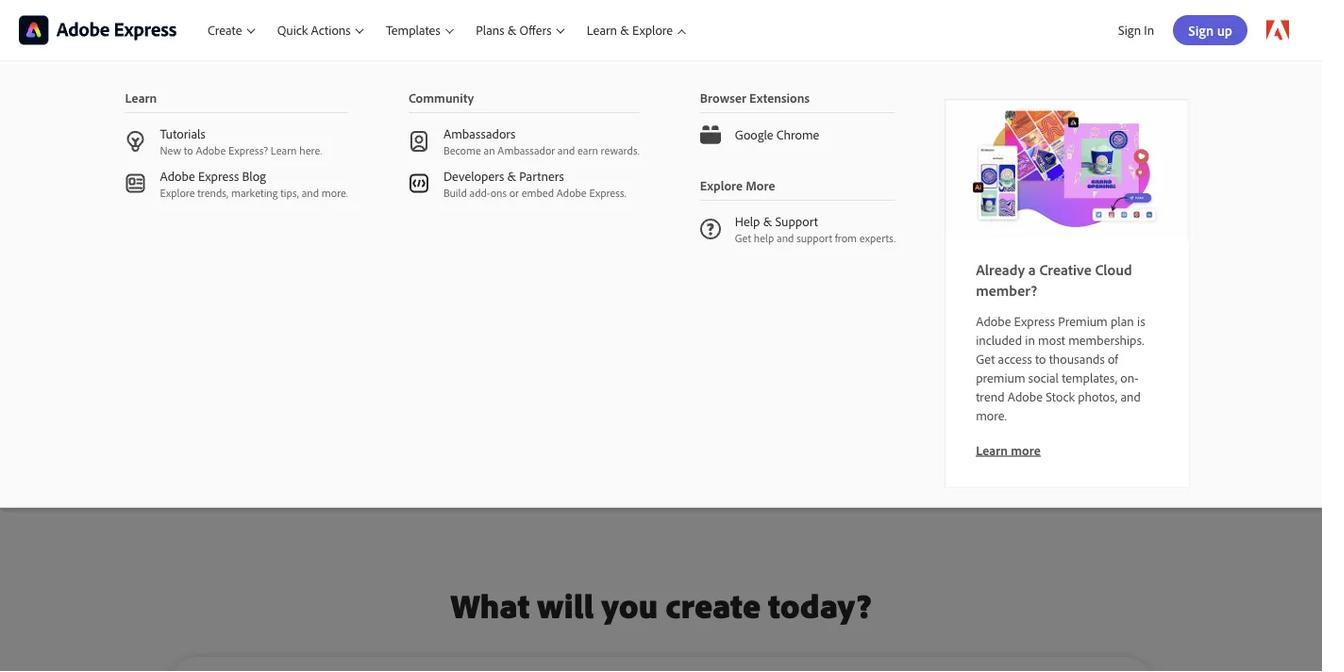 Task type: vqa. For each thing, say whether or not it's contained in the screenshot.
the 'the'
no



Task type: describe. For each thing, give the bounding box(es) containing it.
quick actions button
[[266, 0, 375, 60]]

learn more
[[976, 442, 1041, 459]]

developers & partners build add-ons or embed adobe express.
[[443, 167, 627, 200]]

create button
[[196, 0, 266, 60]]

browser extensions
[[700, 90, 810, 106]]

help icon image for explore more
[[700, 219, 721, 240]]

more. inside adobe express blog explore trends, marketing tips, and more.
[[322, 185, 348, 200]]

thousands
[[1049, 351, 1105, 367]]

add-
[[469, 185, 490, 200]]

get inside adobe express premium plan is included in most memberships. get access to thousands of premium social templates, on- trend adobe stock photos, and more.
[[976, 351, 995, 367]]

plans & offers
[[476, 22, 552, 38]]

help icon image for browser extensions
[[700, 125, 721, 145]]

creative
[[1039, 260, 1092, 279]]

sign
[[1118, 22, 1141, 38]]

already
[[976, 260, 1025, 279]]

plans & offers button
[[464, 0, 575, 60]]

tips,
[[280, 185, 299, 200]]

blog
[[242, 167, 266, 184]]

embed
[[522, 185, 554, 200]]

already a creative cloud member?
[[976, 260, 1132, 300]]

support
[[775, 213, 818, 230]]

browser
[[700, 90, 746, 106]]

learn & explore
[[587, 22, 673, 38]]

create
[[208, 22, 242, 38]]

adobe inside adobe express level up.
[[19, 114, 112, 157]]

or
[[509, 185, 519, 200]]

express for premium
[[1014, 313, 1055, 330]]

adobe express image
[[946, 100, 1189, 237]]

explore more
[[700, 177, 775, 194]]

ons
[[490, 185, 507, 200]]

and inside the ambassadors become an ambassador and earn rewards.
[[558, 144, 575, 158]]

plans
[[476, 22, 505, 38]]

photos,
[[1078, 388, 1118, 405]]

templates,
[[1062, 370, 1117, 386]]

build
[[443, 185, 467, 200]]

an
[[484, 144, 495, 158]]

adobe down 'social'
[[1008, 388, 1043, 405]]

here.
[[299, 144, 322, 158]]

member?
[[976, 281, 1037, 300]]

express for level
[[120, 114, 230, 157]]

trend
[[976, 388, 1005, 405]]

quick actions
[[277, 22, 351, 38]]

create
[[666, 585, 761, 628]]

premium
[[976, 370, 1025, 386]]

& for developers
[[507, 167, 516, 184]]

support
[[797, 231, 832, 245]]

cloud
[[1095, 260, 1132, 279]]

2 horizontal spatial explore
[[700, 177, 743, 194]]

learn inside "tutorials new to adobe express? learn here."
[[271, 144, 297, 158]]

memberships.
[[1068, 332, 1144, 348]]

adobe inside "tutorials new to adobe express? learn here."
[[196, 144, 226, 158]]

on-
[[1120, 370, 1139, 386]]

will
[[537, 585, 594, 628]]

extensions
[[749, 90, 810, 106]]

of
[[1108, 351, 1118, 367]]

help
[[754, 231, 774, 245]]

adobe express blog explore trends, marketing tips, and more.
[[160, 167, 348, 200]]

& for plans
[[508, 22, 517, 38]]

most
[[1038, 332, 1065, 348]]

offers
[[520, 22, 552, 38]]



Task type: locate. For each thing, give the bounding box(es) containing it.
sign in
[[1118, 22, 1154, 38]]

adobe up 'included'
[[976, 313, 1011, 330]]

get
[[735, 231, 751, 245], [976, 351, 995, 367]]

adobe down new
[[160, 167, 195, 184]]

learn for learn more
[[976, 442, 1008, 459]]

express
[[120, 114, 230, 157], [198, 167, 239, 184], [1014, 313, 1055, 330]]

help
[[735, 213, 760, 230]]

adobe inside adobe express blog explore trends, marketing tips, and more.
[[160, 167, 195, 184]]

express for blog
[[198, 167, 239, 184]]

become
[[443, 144, 481, 158]]

0 vertical spatial express
[[120, 114, 230, 157]]

premium
[[1058, 313, 1108, 330]]

adobe up level
[[19, 114, 112, 157]]

1 horizontal spatial more.
[[976, 407, 1007, 424]]

adobe down the tutorials on the top left of page
[[196, 144, 226, 158]]

plan
[[1111, 313, 1134, 330]]

0 horizontal spatial get
[[735, 231, 751, 245]]

get inside "help & support get help and support from experts."
[[735, 231, 751, 245]]

express?
[[228, 144, 268, 158]]

more.
[[322, 185, 348, 200], [976, 407, 1007, 424]]

templates
[[386, 22, 441, 38]]

developers
[[443, 167, 504, 184]]

stock
[[1046, 388, 1075, 405]]

2 ambassador icon image from the top
[[409, 173, 429, 194]]

1 help icon image from the top
[[700, 125, 721, 145]]

to
[[184, 144, 193, 158], [1035, 351, 1046, 367]]

and inside adobe express blog explore trends, marketing tips, and more.
[[302, 185, 319, 200]]

get down help in the right of the page
[[735, 231, 751, 245]]

ambassador icon image for developers
[[409, 173, 429, 194]]

included
[[976, 332, 1022, 348]]

adobe express level up.
[[19, 114, 237, 231]]

0 horizontal spatial more.
[[322, 185, 348, 200]]

0 vertical spatial to
[[184, 144, 193, 158]]

& up help
[[763, 213, 772, 230]]

1 horizontal spatial get
[[976, 351, 995, 367]]

and right the tips, on the top left
[[302, 185, 319, 200]]

explore inside adobe express blog explore trends, marketing tips, and more.
[[160, 185, 195, 200]]

to up 'social'
[[1035, 351, 1046, 367]]

more
[[746, 177, 775, 194]]

help icon image left help in the right of the page
[[700, 219, 721, 240]]

& for help
[[763, 213, 772, 230]]

help icon image down browser
[[700, 125, 721, 145]]

community
[[409, 90, 474, 106]]

and down support
[[777, 231, 794, 245]]

learn right offers
[[587, 22, 617, 38]]

ambassador icon image
[[409, 131, 429, 152], [409, 173, 429, 194]]

0 vertical spatial get
[[735, 231, 751, 245]]

more. right the tips, on the top left
[[322, 185, 348, 200]]

& inside developers & partners build add-ons or embed adobe express.
[[507, 167, 516, 184]]

level
[[19, 164, 146, 231]]

learn left the here.
[[271, 144, 297, 158]]

0 vertical spatial help icon image
[[700, 125, 721, 145]]

help icon image
[[700, 125, 721, 145], [700, 219, 721, 240]]

explore
[[632, 22, 673, 38], [700, 177, 743, 194], [160, 185, 195, 200]]

blog icon image
[[125, 173, 146, 194]]

& inside dropdown button
[[508, 22, 517, 38]]

tutorials
[[160, 126, 206, 142]]

1 vertical spatial to
[[1035, 351, 1046, 367]]

& right offers
[[620, 22, 629, 38]]

ambassador icon image left become at top left
[[409, 131, 429, 152]]

and left earn on the top
[[558, 144, 575, 158]]

access
[[998, 351, 1032, 367]]

more. inside adobe express premium plan is included in most memberships. get access to thousands of premium social templates, on- trend adobe stock photos, and more.
[[976, 407, 1007, 424]]

0 vertical spatial ambassador icon image
[[409, 131, 429, 152]]

adobe inside developers & partners build add-ons or embed adobe express.
[[557, 185, 587, 200]]

ambassador icon image for ambassadors
[[409, 131, 429, 152]]

learn for learn
[[125, 90, 157, 106]]

learn left more
[[976, 442, 1008, 459]]

1 vertical spatial ambassador icon image
[[409, 173, 429, 194]]

is
[[1137, 313, 1145, 330]]

adobe
[[19, 114, 112, 157], [196, 144, 226, 158], [160, 167, 195, 184], [557, 185, 587, 200], [976, 313, 1011, 330], [1008, 388, 1043, 405]]

to down the tutorials on the top left of page
[[184, 144, 193, 158]]

& inside "help & support get help and support from experts."
[[763, 213, 772, 230]]

learn inside popup button
[[587, 22, 617, 38]]

0 horizontal spatial to
[[184, 144, 193, 158]]

to inside "tutorials new to adobe express? learn here."
[[184, 144, 193, 158]]

express inside adobe express level up.
[[120, 114, 230, 157]]

0 horizontal spatial explore
[[160, 185, 195, 200]]

express inside adobe express premium plan is included in most memberships. get access to thousands of premium social templates, on- trend adobe stock photos, and more.
[[1014, 313, 1055, 330]]

ambassador icon image left build on the left
[[409, 173, 429, 194]]

adobe, inc. image
[[19, 16, 177, 45]]

and down on-
[[1121, 388, 1141, 405]]

help icon image inside google chrome link
[[700, 125, 721, 145]]

learn for learn & explore
[[587, 22, 617, 38]]

learn
[[587, 22, 617, 38], [125, 90, 157, 106], [271, 144, 297, 158], [976, 442, 1008, 459]]

1 vertical spatial more.
[[976, 407, 1007, 424]]

already a creative cloud member? group
[[0, 60, 1322, 508]]

social
[[1028, 370, 1059, 386]]

sign in button
[[1114, 14, 1158, 46]]

adobe express premium plan is included in most memberships. get access to thousands of premium social templates, on- trend adobe stock photos, and more.
[[976, 313, 1145, 424]]

2 vertical spatial express
[[1014, 313, 1055, 330]]

adobe logo image
[[1266, 20, 1289, 40]]

experts.
[[860, 231, 896, 245]]

and inside "help & support get help and support from experts."
[[777, 231, 794, 245]]

learn & explore button
[[575, 0, 697, 60]]

you
[[601, 585, 658, 628]]

ambassador
[[498, 144, 555, 158]]

templates button
[[375, 0, 464, 60]]

learn icon image
[[125, 131, 146, 152]]

and inside adobe express premium plan is included in most memberships. get access to thousands of premium social templates, on- trend adobe stock photos, and more.
[[1121, 388, 1141, 405]]

explore inside popup button
[[632, 22, 673, 38]]

1 horizontal spatial to
[[1035, 351, 1046, 367]]

in
[[1025, 332, 1035, 348]]

from
[[835, 231, 857, 245]]

what will you create today?
[[451, 585, 872, 628]]

& for learn
[[620, 22, 629, 38]]

adobe right embed
[[557, 185, 587, 200]]

partners
[[519, 167, 564, 184]]

actions
[[311, 22, 351, 38]]

up.
[[157, 164, 237, 231]]

tutorials new to adobe express? learn here.
[[160, 126, 322, 158]]

ambassadors
[[443, 126, 516, 142]]

express inside adobe express blog explore trends, marketing tips, and more.
[[198, 167, 239, 184]]

express up in
[[1014, 313, 1055, 330]]

more
[[1011, 442, 1041, 459]]

rewards.
[[601, 144, 640, 158]]

0 vertical spatial more.
[[322, 185, 348, 200]]

trends,
[[197, 185, 229, 200]]

in
[[1144, 22, 1154, 38]]

1 ambassador icon image from the top
[[409, 131, 429, 152]]

earn
[[578, 144, 598, 158]]

express up blog icon
[[120, 114, 230, 157]]

help & support get help and support from experts.
[[735, 213, 896, 245]]

google chrome
[[735, 127, 819, 143]]

1 vertical spatial help icon image
[[700, 219, 721, 240]]

quick
[[277, 22, 308, 38]]

today?
[[768, 585, 872, 628]]

& inside popup button
[[620, 22, 629, 38]]

express.
[[589, 185, 627, 200]]

& up or
[[507, 167, 516, 184]]

more. down trend
[[976, 407, 1007, 424]]

get down 'included'
[[976, 351, 995, 367]]

1 vertical spatial express
[[198, 167, 239, 184]]

a
[[1028, 260, 1036, 279]]

learn up learn icon
[[125, 90, 157, 106]]

1 horizontal spatial explore
[[632, 22, 673, 38]]

google chrome link
[[670, 113, 926, 149]]

google
[[735, 127, 773, 143]]

new
[[160, 144, 181, 158]]

to inside adobe express premium plan is included in most memberships. get access to thousands of premium social templates, on- trend adobe stock photos, and more.
[[1035, 351, 1046, 367]]

marketing
[[231, 185, 278, 200]]

learn more link
[[976, 442, 1041, 459]]

chrome
[[777, 127, 819, 143]]

& right plans
[[508, 22, 517, 38]]

ambassadors become an ambassador and earn rewards.
[[443, 126, 640, 158]]

1 vertical spatial get
[[976, 351, 995, 367]]

what
[[451, 585, 530, 628]]

express up 'trends,'
[[198, 167, 239, 184]]

2 help icon image from the top
[[700, 219, 721, 240]]



